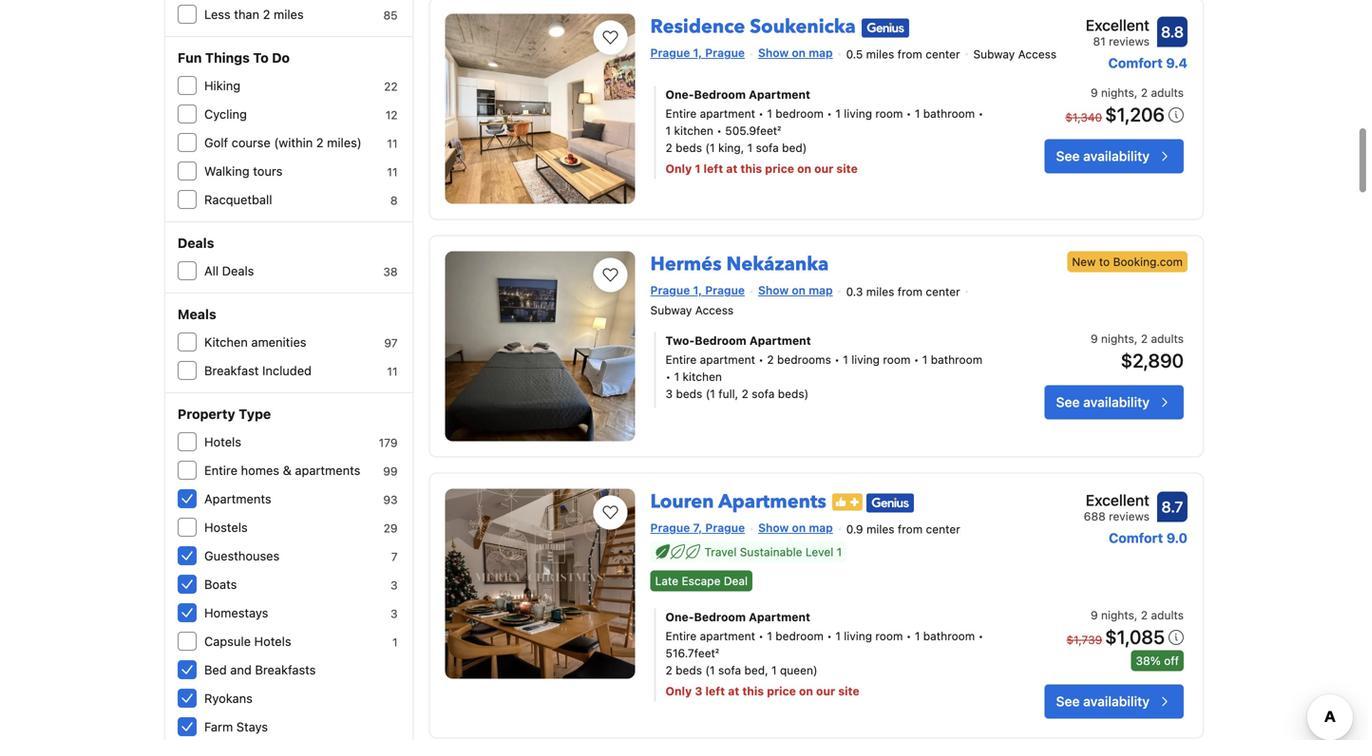 Task type: vqa. For each thing, say whether or not it's contained in the screenshot.
One-Bedroom Apartment link related to $1,085
yes



Task type: describe. For each thing, give the bounding box(es) containing it.
179
[[379, 436, 398, 449]]

bedrooms
[[777, 353, 831, 366]]

entire for two-bedroom apartment entire apartment • 2 bedrooms • 1 living room • 1 bathroom • 1 kitchen 3 beds (1 full, 2 sofa beds)
[[666, 353, 697, 366]]

bed and breakfasts
[[204, 663, 316, 677]]

apartment for $1,085
[[700, 629, 755, 643]]

bedroom for $1,085
[[775, 629, 824, 643]]

2 right full,
[[742, 387, 748, 400]]

on for 0.3 miles from center
[[792, 284, 806, 297]]

apartment inside two-bedroom apartment entire apartment • 2 bedrooms • 1 living room • 1 bathroom • 1 kitchen 3 beds (1 full, 2 sofa beds)
[[700, 353, 755, 366]]

cycling
[[204, 107, 247, 121]]

capsule hotels
[[204, 634, 291, 648]]

ryokans
[[204, 691, 253, 705]]

miles right than
[[274, 7, 304, 21]]

availability for $1,206
[[1083, 148, 1150, 164]]

residence soukenicka link
[[650, 6, 856, 40]]

bedroom for $1,206
[[694, 88, 746, 101]]

1 vertical spatial show on map
[[758, 284, 833, 297]]

2 inside 9 nights , 2 adults $2,890
[[1141, 332, 1148, 345]]

38
[[383, 265, 398, 278]]

level
[[805, 545, 833, 559]]

scored 8.8 element
[[1157, 17, 1188, 47]]

22
[[384, 80, 398, 93]]

bed)
[[782, 141, 807, 155]]

show for apartments
[[758, 521, 789, 535]]

escape
[[682, 574, 721, 587]]

2 map from the top
[[809, 284, 833, 297]]

living for $1,206
[[844, 107, 872, 120]]

this inside one-bedroom apartment entire apartment • 1 bedroom • 1 living room • 1 bathroom • 516.7feet² 2 beds (1 sofa bed, 1 queen) only 3 left at this price on our site
[[742, 684, 764, 698]]

to
[[1099, 255, 1110, 269]]

late
[[655, 574, 678, 587]]

11 for walking tours
[[387, 165, 398, 179]]

8.7
[[1161, 498, 1183, 516]]

from for residence soukenicka
[[897, 48, 922, 61]]

than
[[234, 7, 259, 21]]

(1 inside two-bedroom apartment entire apartment • 2 bedrooms • 1 living room • 1 bathroom • 1 kitchen 3 beds (1 full, 2 sofa beds)
[[706, 387, 715, 400]]

on for 0.9 miles from center
[[792, 521, 806, 535]]

$1,739
[[1066, 633, 1102, 646]]

queen)
[[780, 663, 818, 677]]

fun
[[178, 50, 202, 66]]

0 horizontal spatial hotels
[[204, 435, 241, 449]]

kitchen amenities
[[204, 335, 306, 349]]

1 vertical spatial deals
[[222, 264, 254, 278]]

miles for 0.5
[[866, 48, 894, 61]]

11 for golf course (within 2 miles)
[[387, 137, 398, 150]]

on for 0.5 miles from center
[[792, 46, 806, 60]]

apartments inside 'link'
[[718, 489, 826, 515]]

29
[[383, 522, 398, 535]]

prague 1, prague for one-
[[650, 46, 745, 60]]

excellent element for soukenicka
[[1086, 14, 1150, 37]]

show for soukenicka
[[758, 46, 789, 60]]

nights for $1,085
[[1101, 608, 1134, 622]]

see availability link for $1,206
[[1045, 139, 1184, 174]]

505.9feet²
[[725, 124, 781, 137]]

93
[[383, 493, 398, 506]]

beds)
[[778, 387, 809, 400]]

adults for $1,206
[[1151, 86, 1184, 99]]

miles)
[[327, 135, 362, 150]]

homes
[[241, 463, 279, 477]]

new
[[1072, 255, 1096, 269]]

38%
[[1136, 654, 1161, 667]]

on inside one-bedroom apartment entire apartment • 1 bedroom • 1 living room • 1 bathroom • 1 kitchen • 505.9feet² 2 beds (1 king, 1 sofa bed) only 1 left at this price on our site
[[797, 162, 811, 175]]

&
[[283, 463, 291, 477]]

king,
[[718, 141, 744, 155]]

excellent for louren apartments
[[1086, 491, 1150, 509]]

sofa inside two-bedroom apartment entire apartment • 2 bedrooms • 1 living room • 1 bathroom • 1 kitchen 3 beds (1 full, 2 sofa beds)
[[752, 387, 775, 400]]

$1,206
[[1105, 103, 1165, 126]]

map for louren apartments
[[809, 521, 833, 535]]

2 availability from the top
[[1083, 394, 1150, 410]]

2 left miles)
[[316, 135, 324, 150]]

$2,890
[[1121, 349, 1184, 371]]

see availability for $1,206
[[1056, 148, 1150, 164]]

0.5
[[846, 48, 863, 61]]

one-bedroom apartment entire apartment • 1 bedroom • 1 living room • 1 bathroom • 1 kitchen • 505.9feet² 2 beds (1 king, 1 sofa bed) only 1 left at this price on our site
[[666, 88, 984, 175]]

8
[[390, 194, 398, 207]]

walking tours
[[204, 164, 283, 178]]

subway inside the 0.3 miles from center subway access
[[650, 303, 692, 317]]

louren apartments link
[[650, 481, 826, 515]]

1 horizontal spatial access
[[1018, 48, 1057, 61]]

all
[[204, 264, 219, 278]]

only inside one-bedroom apartment entire apartment • 1 bedroom • 1 living room • 1 bathroom • 516.7feet² 2 beds (1 sofa bed, 1 queen) only 3 left at this price on our site
[[666, 684, 692, 698]]

688
[[1084, 510, 1106, 523]]

hostels
[[204, 520, 248, 534]]

room inside two-bedroom apartment entire apartment • 2 bedrooms • 1 living room • 1 bathroom • 1 kitchen 3 beds (1 full, 2 sofa beds)
[[883, 353, 910, 366]]

golf course (within 2 miles)
[[204, 135, 362, 150]]

hiking
[[204, 78, 241, 93]]

type
[[239, 406, 271, 422]]

apartment for $1,206
[[749, 88, 810, 101]]

9 for $1,085
[[1091, 608, 1098, 622]]

living inside two-bedroom apartment entire apartment • 2 bedrooms • 1 living room • 1 bathroom • 1 kitchen 3 beds (1 full, 2 sofa beds)
[[851, 353, 880, 366]]

site inside one-bedroom apartment entire apartment • 1 bedroom • 1 living room • 1 bathroom • 1 kitchen • 505.9feet² 2 beds (1 king, 1 sofa bed) only 1 left at this price on our site
[[836, 162, 858, 175]]

38% off
[[1136, 654, 1179, 667]]

9 inside 9 nights , 2 adults $2,890
[[1091, 332, 1098, 345]]

sofa inside one-bedroom apartment entire apartment • 1 bedroom • 1 living room • 1 bathroom • 1 kitchen • 505.9feet² 2 beds (1 king, 1 sofa bed) only 1 left at this price on our site
[[756, 141, 779, 155]]

property
[[178, 406, 235, 422]]

9.0
[[1166, 530, 1188, 546]]

course
[[231, 135, 271, 150]]

capsule
[[204, 634, 251, 648]]

all deals
[[204, 264, 254, 278]]

tours
[[253, 164, 283, 178]]

excellent 688 reviews
[[1084, 491, 1150, 523]]

9 nights , 2 adults for $1,206
[[1091, 86, 1184, 99]]

entire left homes
[[204, 463, 238, 477]]

prague 1, prague for two-
[[650, 284, 745, 297]]

comfort 9.4
[[1108, 55, 1188, 71]]

price inside one-bedroom apartment entire apartment • 1 bedroom • 1 living room • 1 bathroom • 516.7feet² 2 beds (1 sofa bed, 1 queen) only 3 left at this price on our site
[[767, 684, 796, 698]]

show on map for apartments
[[758, 521, 833, 535]]

to
[[253, 50, 269, 66]]

access inside the 0.3 miles from center subway access
[[695, 303, 734, 317]]

9 for $1,206
[[1091, 86, 1098, 99]]

see availability link for $1,085
[[1045, 684, 1184, 719]]

hermés nekázanka
[[650, 251, 829, 278]]

show on map for soukenicka
[[758, 46, 833, 60]]

9 nights , 2 adults $2,890
[[1091, 332, 1184, 371]]

2 up the $1,206
[[1141, 86, 1148, 99]]

one- for $1,206
[[666, 88, 694, 101]]

3 inside two-bedroom apartment entire apartment • 2 bedrooms • 1 living room • 1 bathroom • 1 kitchen 3 beds (1 full, 2 sofa beds)
[[666, 387, 673, 400]]

3 inside one-bedroom apartment entire apartment • 1 bedroom • 1 living room • 1 bathroom • 516.7feet² 2 beds (1 sofa bed, 1 queen) only 3 left at this price on our site
[[695, 684, 702, 698]]

0.9 miles from center
[[846, 523, 960, 536]]

less
[[204, 7, 231, 21]]

2 inside one-bedroom apartment entire apartment • 1 bedroom • 1 living room • 1 bathroom • 1 kitchen • 505.9feet² 2 beds (1 king, 1 sofa bed) only 1 left at this price on our site
[[666, 141, 672, 155]]

amenities
[[251, 335, 306, 349]]

residence
[[650, 14, 745, 40]]

from for louren apartments
[[898, 523, 923, 536]]

see for $1,206
[[1056, 148, 1080, 164]]

two-bedroom apartment link
[[666, 332, 987, 349]]

property type
[[178, 406, 271, 422]]

stays
[[236, 720, 268, 734]]

entire homes & apartments
[[204, 463, 360, 477]]

nights for $1,206
[[1101, 86, 1134, 99]]

apartment for $1,206
[[700, 107, 755, 120]]

scored 8.7 element
[[1157, 492, 1188, 522]]

see for $1,085
[[1056, 693, 1080, 709]]

0 vertical spatial subway
[[973, 48, 1015, 61]]

97
[[384, 336, 398, 350]]

2 see from the top
[[1056, 394, 1080, 410]]

breakfasts
[[255, 663, 316, 677]]

1 vertical spatial show
[[758, 284, 789, 297]]

nights inside 9 nights , 2 adults $2,890
[[1101, 332, 1134, 345]]

left inside one-bedroom apartment entire apartment • 1 bedroom • 1 living room • 1 bathroom • 1 kitchen • 505.9feet² 2 beds (1 king, 1 sofa bed) only 1 left at this price on our site
[[704, 162, 723, 175]]

9 nights , 2 adults for $1,085
[[1091, 608, 1184, 622]]

0.3
[[846, 285, 863, 298]]

bedroom for $1,206
[[775, 107, 824, 120]]

one- for $1,085
[[666, 610, 694, 624]]

beds inside one-bedroom apartment entire apartment • 1 bedroom • 1 living room • 1 bathroom • 1 kitchen • 505.9feet² 2 beds (1 king, 1 sofa bed) only 1 left at this price on our site
[[676, 141, 702, 155]]

and
[[230, 663, 252, 677]]

map for residence soukenicka
[[809, 46, 833, 60]]

travel
[[704, 545, 737, 559]]

center for soukenicka
[[926, 48, 960, 61]]

9.4
[[1166, 55, 1188, 71]]

site inside one-bedroom apartment entire apartment • 1 bedroom • 1 living room • 1 bathroom • 516.7feet² 2 beds (1 sofa bed, 1 queen) only 3 left at this price on our site
[[838, 684, 859, 698]]

2 left bedrooms
[[767, 353, 774, 366]]

85
[[383, 9, 398, 22]]



Task type: locate. For each thing, give the bounding box(es) containing it.
room inside one-bedroom apartment entire apartment • 1 bedroom • 1 living room • 1 bathroom • 516.7feet² 2 beds (1 sofa bed, 1 queen) only 3 left at this price on our site
[[875, 629, 903, 643]]

living inside one-bedroom apartment entire apartment • 1 bedroom • 1 living room • 1 bathroom • 1 kitchen • 505.9feet² 2 beds (1 king, 1 sofa bed) only 1 left at this price on our site
[[844, 107, 872, 120]]

1 map from the top
[[809, 46, 833, 60]]

, inside 9 nights , 2 adults $2,890
[[1134, 332, 1138, 345]]

1 center from the top
[[926, 48, 960, 61]]

bedroom inside one-bedroom apartment entire apartment • 1 bedroom • 1 living room • 1 bathroom • 516.7feet² 2 beds (1 sofa bed, 1 queen) only 3 left at this price on our site
[[694, 610, 746, 624]]

left down king,
[[704, 162, 723, 175]]

beds left full,
[[676, 387, 702, 400]]

3 center from the top
[[926, 523, 960, 536]]

0 vertical spatial 1,
[[693, 46, 702, 60]]

homestays
[[204, 606, 268, 620]]

1 vertical spatial reviews
[[1109, 510, 1150, 523]]

3 adults from the top
[[1151, 608, 1184, 622]]

1 vertical spatial one-
[[666, 610, 694, 624]]

this down king,
[[740, 162, 762, 175]]

one- inside one-bedroom apartment entire apartment • 1 bedroom • 1 living room • 1 bathroom • 516.7feet² 2 beds (1 sofa bed, 1 queen) only 3 left at this price on our site
[[666, 610, 694, 624]]

map up level
[[809, 521, 833, 535]]

1 vertical spatial from
[[898, 285, 922, 298]]

0 vertical spatial room
[[875, 107, 903, 120]]

nights up the $1,206
[[1101, 86, 1134, 99]]

on down bed)
[[797, 162, 811, 175]]

access left the 81
[[1018, 48, 1057, 61]]

2 adults from the top
[[1151, 332, 1184, 345]]

one-bedroom apartment link for $1,206
[[666, 86, 987, 103]]

apartments up travel sustainable level 1
[[718, 489, 826, 515]]

apartment up 505.9feet²
[[749, 88, 810, 101]]

show up travel sustainable level 1
[[758, 521, 789, 535]]

1 prague 1, prague from the top
[[650, 46, 745, 60]]

subway right 0.5 miles from center
[[973, 48, 1015, 61]]

hotels up breakfasts in the bottom left of the page
[[254, 634, 291, 648]]

louren apartments image
[[445, 489, 635, 679]]

see availability link
[[1045, 139, 1184, 174], [1045, 385, 1184, 419], [1045, 684, 1184, 719]]

fun things to do
[[178, 50, 290, 66]]

7
[[391, 550, 398, 563]]

0 vertical spatial reviews
[[1109, 35, 1150, 48]]

show down residence soukenicka on the top
[[758, 46, 789, 60]]

nights up $1,085
[[1101, 608, 1134, 622]]

3 availability from the top
[[1083, 693, 1150, 709]]

1 vertical spatial one-bedroom apartment link
[[666, 608, 987, 625]]

8.8
[[1161, 23, 1184, 41]]

bedroom down the "deal"
[[694, 610, 746, 624]]

1 vertical spatial see availability link
[[1045, 385, 1184, 419]]

3 map from the top
[[809, 521, 833, 535]]

racquetball
[[204, 192, 272, 207]]

bathroom inside one-bedroom apartment entire apartment • 1 bedroom • 1 living room • 1 bathroom • 516.7feet² 2 beds (1 sofa bed, 1 queen) only 3 left at this price on our site
[[923, 629, 975, 643]]

hermés nekázanka image
[[445, 251, 635, 441]]

0 vertical spatial nights
[[1101, 86, 1134, 99]]

center right 0.9
[[926, 523, 960, 536]]

two-
[[666, 334, 695, 347]]

reviews up comfort 9.4
[[1109, 35, 1150, 48]]

1 vertical spatial (1
[[706, 387, 715, 400]]

see availability for $1,085
[[1056, 693, 1150, 709]]

apartments
[[295, 463, 360, 477]]

1 one- from the top
[[666, 88, 694, 101]]

1 (1 from the top
[[705, 141, 715, 155]]

3 apartment from the top
[[749, 610, 810, 624]]

on inside one-bedroom apartment entire apartment • 1 bedroom • 1 living room • 1 bathroom • 516.7feet² 2 beds (1 sofa bed, 1 queen) only 3 left at this price on our site
[[799, 684, 813, 698]]

12
[[385, 108, 398, 122]]

2 apartment from the top
[[700, 353, 755, 366]]

(1 left king,
[[705, 141, 715, 155]]

nekázanka
[[726, 251, 829, 278]]

2 up $1,085
[[1141, 608, 1148, 622]]

$1,340
[[1065, 111, 1102, 124]]

one-
[[666, 88, 694, 101], [666, 610, 694, 624]]

comfort for residence soukenicka
[[1108, 55, 1163, 71]]

apartment up queen)
[[749, 610, 810, 624]]

2 vertical spatial 9
[[1091, 608, 1098, 622]]

0 vertical spatial see
[[1056, 148, 1080, 164]]

bedroom for $1,085
[[694, 610, 746, 624]]

bedroom up 505.9feet²
[[694, 88, 746, 101]]

room for $1,206
[[875, 107, 903, 120]]

availability for $1,085
[[1083, 693, 1150, 709]]

3 see availability link from the top
[[1045, 684, 1184, 719]]

2 bedroom from the top
[[775, 629, 824, 643]]

farm stays
[[204, 720, 268, 734]]

1 from from the top
[[897, 48, 922, 61]]

kitchen for beds
[[674, 124, 713, 137]]

beds inside one-bedroom apartment entire apartment • 1 bedroom • 1 living room • 1 bathroom • 516.7feet² 2 beds (1 sofa bed, 1 queen) only 3 left at this price on our site
[[676, 663, 702, 677]]

see availability
[[1056, 148, 1150, 164], [1056, 394, 1150, 410], [1056, 693, 1150, 709]]

2 vertical spatial adults
[[1151, 608, 1184, 622]]

1, down hermés
[[693, 284, 702, 297]]

11 up 8
[[387, 165, 398, 179]]

3 from from the top
[[898, 523, 923, 536]]

0 vertical spatial this
[[740, 162, 762, 175]]

kitchen
[[674, 124, 713, 137], [683, 370, 722, 383]]

1 , from the top
[[1134, 86, 1138, 99]]

, up $2,890
[[1134, 332, 1138, 345]]

1 nights from the top
[[1101, 86, 1134, 99]]

entire inside one-bedroom apartment entire apartment • 1 bedroom • 1 living room • 1 bathroom • 1 kitchen • 505.9feet² 2 beds (1 king, 1 sofa bed) only 1 left at this price on our site
[[666, 107, 697, 120]]

0 horizontal spatial apartments
[[204, 492, 271, 506]]

kitchen for full,
[[683, 370, 722, 383]]

price down bed)
[[765, 162, 794, 175]]

0 vertical spatial excellent
[[1086, 16, 1150, 34]]

bathroom inside two-bedroom apartment entire apartment • 2 bedrooms • 1 living room • 1 bathroom • 1 kitchen 3 beds (1 full, 2 sofa beds)
[[931, 353, 982, 366]]

show on map
[[758, 46, 833, 60], [758, 284, 833, 297], [758, 521, 833, 535]]

0 vertical spatial map
[[809, 46, 833, 60]]

0 vertical spatial one-
[[666, 88, 694, 101]]

excellent element
[[1086, 14, 1150, 37], [1084, 489, 1150, 512]]

, for $1,206
[[1134, 86, 1138, 99]]

beds down 516.7feet² on the bottom
[[676, 663, 702, 677]]

this property is part of our preferred plus program. it's committed to providing outstanding service and excellent value. it'll pay us a higher commission if you make a booking. image
[[832, 493, 862, 510], [832, 493, 862, 510]]

adults for $1,085
[[1151, 608, 1184, 622]]

1 vertical spatial prague 1, prague
[[650, 284, 745, 297]]

prague 1, prague down residence at top
[[650, 46, 745, 60]]

kitchen inside one-bedroom apartment entire apartment • 1 bedroom • 1 living room • 1 bathroom • 1 kitchen • 505.9feet² 2 beds (1 king, 1 sofa bed) only 1 left at this price on our site
[[674, 124, 713, 137]]

1 apartment from the top
[[700, 107, 755, 120]]

availability down the 38%
[[1083, 693, 1150, 709]]

0 vertical spatial availability
[[1083, 148, 1150, 164]]

2 up $2,890
[[1141, 332, 1148, 345]]

miles inside the 0.3 miles from center subway access
[[866, 285, 894, 298]]

0 vertical spatial prague 1, prague
[[650, 46, 745, 60]]

our inside one-bedroom apartment entire apartment • 1 bedroom • 1 living room • 1 bathroom • 516.7feet² 2 beds (1 sofa bed, 1 queen) only 3 left at this price on our site
[[816, 684, 835, 698]]

bathroom inside one-bedroom apartment entire apartment • 1 bedroom • 1 living room • 1 bathroom • 1 kitchen • 505.9feet² 2 beds (1 king, 1 sofa bed) only 1 left at this price on our site
[[923, 107, 975, 120]]

access down hermés nekázanka
[[695, 303, 734, 317]]

1 vertical spatial hotels
[[254, 634, 291, 648]]

2 one-bedroom apartment link from the top
[[666, 608, 987, 625]]

excellent 81 reviews
[[1086, 16, 1150, 48]]

2 vertical spatial center
[[926, 523, 960, 536]]

comfort 9.0
[[1109, 530, 1188, 546]]

apartment inside one-bedroom apartment entire apartment • 1 bedroom • 1 living room • 1 bathroom • 516.7feet² 2 beds (1 sofa bed, 1 queen) only 3 left at this price on our site
[[749, 610, 810, 624]]

2 vertical spatial see
[[1056, 693, 1080, 709]]

louren
[[650, 489, 714, 515]]

kitchen left 505.9feet²
[[674, 124, 713, 137]]

1 only from the top
[[666, 162, 692, 175]]

late escape deal
[[655, 574, 748, 587]]

show down nekázanka
[[758, 284, 789, 297]]

2 vertical spatial sofa
[[718, 663, 741, 677]]

0 vertical spatial show
[[758, 46, 789, 60]]

our inside one-bedroom apartment entire apartment • 1 bedroom • 1 living room • 1 bathroom • 1 kitchen • 505.9feet² 2 beds (1 king, 1 sofa bed) only 1 left at this price on our site
[[814, 162, 833, 175]]

3 apartment from the top
[[700, 629, 755, 643]]

1 vertical spatial room
[[883, 353, 910, 366]]

2 vertical spatial from
[[898, 523, 923, 536]]

11 for breakfast included
[[387, 365, 398, 378]]

1 vertical spatial our
[[816, 684, 835, 698]]

7,
[[693, 521, 702, 535]]

apartment inside one-bedroom apartment entire apartment • 1 bedroom • 1 living room • 1 bathroom • 1 kitchen • 505.9feet² 2 beds (1 king, 1 sofa bed) only 1 left at this price on our site
[[700, 107, 755, 120]]

2 inside one-bedroom apartment entire apartment • 1 bedroom • 1 living room • 1 bathroom • 516.7feet² 2 beds (1 sofa bed, 1 queen) only 3 left at this price on our site
[[666, 663, 672, 677]]

, up $1,085
[[1134, 608, 1138, 622]]

one-bedroom apartment link down 0.5
[[666, 86, 987, 103]]

0 vertical spatial see availability
[[1056, 148, 1150, 164]]

1 vertical spatial kitchen
[[683, 370, 722, 383]]

0 horizontal spatial deals
[[178, 235, 214, 251]]

golf
[[204, 135, 228, 150]]

excellent inside excellent 688 reviews
[[1086, 491, 1150, 509]]

1 vertical spatial adults
[[1151, 332, 1184, 345]]

reviews inside excellent 688 reviews
[[1109, 510, 1150, 523]]

2 vertical spatial see availability link
[[1045, 684, 1184, 719]]

nights
[[1101, 86, 1134, 99], [1101, 332, 1134, 345], [1101, 608, 1134, 622]]

0 vertical spatial adults
[[1151, 86, 1184, 99]]

bed,
[[744, 663, 768, 677]]

0 vertical spatial sofa
[[756, 141, 779, 155]]

2 vertical spatial beds
[[676, 663, 702, 677]]

9 down the 'new'
[[1091, 332, 1098, 345]]

comfort for louren apartments
[[1109, 530, 1163, 546]]

2 vertical spatial show on map
[[758, 521, 833, 535]]

9 nights , 2 adults up $1,085
[[1091, 608, 1184, 622]]

•
[[758, 107, 764, 120], [827, 107, 832, 120], [906, 107, 912, 120], [978, 107, 984, 120], [717, 124, 722, 137], [758, 353, 764, 366], [834, 353, 840, 366], [914, 353, 919, 366], [666, 370, 671, 383], [758, 629, 764, 643], [827, 629, 832, 643], [906, 629, 912, 643], [978, 629, 984, 643]]

2 1, from the top
[[693, 284, 702, 297]]

apartment inside one-bedroom apartment entire apartment • 1 bedroom • 1 living room • 1 bathroom • 516.7feet² 2 beds (1 sofa bed, 1 queen) only 3 left at this price on our site
[[700, 629, 755, 643]]

2 vertical spatial apartment
[[700, 629, 755, 643]]

one- up 516.7feet² on the bottom
[[666, 610, 694, 624]]

1 see from the top
[[1056, 148, 1080, 164]]

entire
[[666, 107, 697, 120], [666, 353, 697, 366], [204, 463, 238, 477], [666, 629, 697, 643]]

1, down residence at top
[[693, 46, 702, 60]]

9
[[1091, 86, 1098, 99], [1091, 332, 1098, 345], [1091, 608, 1098, 622]]

1 vertical spatial subway
[[650, 303, 692, 317]]

1 vertical spatial site
[[838, 684, 859, 698]]

0 vertical spatial beds
[[676, 141, 702, 155]]

reviews for residence soukenicka
[[1109, 35, 1150, 48]]

entire inside two-bedroom apartment entire apartment • 2 bedrooms • 1 living room • 1 bathroom • 1 kitchen 3 beds (1 full, 2 sofa beds)
[[666, 353, 697, 366]]

0 horizontal spatial access
[[695, 303, 734, 317]]

our
[[814, 162, 833, 175], [816, 684, 835, 698]]

comfort down excellent 81 reviews
[[1108, 55, 1163, 71]]

1 vertical spatial bathroom
[[931, 353, 982, 366]]

0.5 miles from center
[[846, 48, 960, 61]]

3
[[666, 387, 673, 400], [390, 579, 398, 592], [390, 607, 398, 620], [695, 684, 702, 698]]

show on map down nekázanka
[[758, 284, 833, 297]]

bedroom inside one-bedroom apartment entire apartment • 1 bedroom • 1 living room • 1 bathroom • 1 kitchen • 505.9feet² 2 beds (1 king, 1 sofa bed) only 1 left at this price on our site
[[694, 88, 746, 101]]

bedroom inside two-bedroom apartment entire apartment • 2 bedrooms • 1 living room • 1 bathroom • 1 kitchen 3 beds (1 full, 2 sofa beds)
[[695, 334, 746, 347]]

apartment up full,
[[700, 353, 755, 366]]

1 see availability from the top
[[1056, 148, 1150, 164]]

2 beds from the top
[[676, 387, 702, 400]]

on up level
[[792, 521, 806, 535]]

prague
[[650, 46, 690, 60], [705, 46, 745, 60], [650, 284, 690, 297], [705, 284, 745, 297], [650, 521, 690, 535], [705, 521, 745, 535]]

subway up two-
[[650, 303, 692, 317]]

entire for one-bedroom apartment entire apartment • 1 bedroom • 1 living room • 1 bathroom • 516.7feet² 2 beds (1 sofa bed, 1 queen) only 3 left at this price on our site
[[666, 629, 697, 643]]

on down queen)
[[799, 684, 813, 698]]

1 vertical spatial access
[[695, 303, 734, 317]]

2 , from the top
[[1134, 332, 1138, 345]]

2 center from the top
[[926, 285, 960, 298]]

this down bed,
[[742, 684, 764, 698]]

hotels down property type
[[204, 435, 241, 449]]

1 vertical spatial bedroom
[[695, 334, 746, 347]]

center inside the 0.3 miles from center subway access
[[926, 285, 960, 298]]

sofa inside one-bedroom apartment entire apartment • 1 bedroom • 1 living room • 1 bathroom • 516.7feet² 2 beds (1 sofa bed, 1 queen) only 3 left at this price on our site
[[718, 663, 741, 677]]

things
[[205, 50, 250, 66]]

included
[[262, 363, 312, 378]]

2 from from the top
[[898, 285, 922, 298]]

left down 516.7feet² on the bottom
[[705, 684, 725, 698]]

0 vertical spatial show on map
[[758, 46, 833, 60]]

2 9 from the top
[[1091, 332, 1098, 345]]

, for $1,085
[[1134, 608, 1138, 622]]

0 vertical spatial hotels
[[204, 435, 241, 449]]

(1 down 516.7feet² on the bottom
[[705, 663, 715, 677]]

1 beds from the top
[[676, 141, 702, 155]]

1 reviews from the top
[[1109, 35, 1150, 48]]

2 vertical spatial availability
[[1083, 693, 1150, 709]]

see availability down $1,340
[[1056, 148, 1150, 164]]

hermés nekázanka link
[[650, 244, 829, 278]]

0 horizontal spatial subway
[[650, 303, 692, 317]]

1 vertical spatial 1,
[[693, 284, 702, 297]]

see availability link down 9 nights , 2 adults $2,890
[[1045, 385, 1184, 419]]

room inside one-bedroom apartment entire apartment • 1 bedroom • 1 living room • 1 bathroom • 1 kitchen • 505.9feet² 2 beds (1 king, 1 sofa bed) only 1 left at this price on our site
[[875, 107, 903, 120]]

off
[[1164, 654, 1179, 667]]

0 vertical spatial 9
[[1091, 86, 1098, 99]]

sofa left bed,
[[718, 663, 741, 677]]

2 right than
[[263, 7, 270, 21]]

bathroom for $1,206
[[923, 107, 975, 120]]

0 vertical spatial apartment
[[700, 107, 755, 120]]

,
[[1134, 86, 1138, 99], [1134, 332, 1138, 345], [1134, 608, 1138, 622]]

3 see availability from the top
[[1056, 693, 1150, 709]]

map down "soukenicka"
[[809, 46, 833, 60]]

genius discounts available at this property. image
[[862, 18, 909, 37], [862, 18, 909, 37], [866, 493, 914, 512], [866, 493, 914, 512]]

2 one- from the top
[[666, 610, 694, 624]]

0 vertical spatial 9 nights , 2 adults
[[1091, 86, 1184, 99]]

1 vertical spatial bedroom
[[775, 629, 824, 643]]

2 11 from the top
[[387, 165, 398, 179]]

1, for one-
[[693, 46, 702, 60]]

center left subway access
[[926, 48, 960, 61]]

1 availability from the top
[[1083, 148, 1150, 164]]

excellent for residence soukenicka
[[1086, 16, 1150, 34]]

0 vertical spatial at
[[726, 162, 738, 175]]

beds inside two-bedroom apartment entire apartment • 2 bedrooms • 1 living room • 1 bathroom • 1 kitchen 3 beds (1 full, 2 sofa beds)
[[676, 387, 702, 400]]

2 vertical spatial (1
[[705, 663, 715, 677]]

1 one-bedroom apartment link from the top
[[666, 86, 987, 103]]

1 vertical spatial ,
[[1134, 332, 1138, 345]]

1 apartment from the top
[[749, 88, 810, 101]]

3 (1 from the top
[[705, 663, 715, 677]]

nights up $2,890
[[1101, 332, 1134, 345]]

guesthouses
[[204, 549, 280, 563]]

1 9 nights , 2 adults from the top
[[1091, 86, 1184, 99]]

2 vertical spatial ,
[[1134, 608, 1138, 622]]

0 vertical spatial price
[[765, 162, 794, 175]]

living inside one-bedroom apartment entire apartment • 1 bedroom • 1 living room • 1 bathroom • 516.7feet² 2 beds (1 sofa bed, 1 queen) only 3 left at this price on our site
[[844, 629, 872, 643]]

left inside one-bedroom apartment entire apartment • 1 bedroom • 1 living room • 1 bathroom • 516.7feet² 2 beds (1 sofa bed, 1 queen) only 3 left at this price on our site
[[705, 684, 725, 698]]

2 excellent from the top
[[1086, 491, 1150, 509]]

2 prague 1, prague from the top
[[650, 284, 745, 297]]

0 vertical spatial living
[[844, 107, 872, 120]]

0 vertical spatial left
[[704, 162, 723, 175]]

9 up $1,739
[[1091, 608, 1098, 622]]

0 vertical spatial center
[[926, 48, 960, 61]]

1, for two-
[[693, 284, 702, 297]]

see availability down the 38%
[[1056, 693, 1150, 709]]

1 vertical spatial only
[[666, 684, 692, 698]]

walking
[[204, 164, 250, 178]]

1 horizontal spatial deals
[[222, 264, 254, 278]]

availability down the $1,206
[[1083, 148, 1150, 164]]

2 see availability link from the top
[[1045, 385, 1184, 419]]

2 vertical spatial room
[[875, 629, 903, 643]]

0 vertical spatial only
[[666, 162, 692, 175]]

2 (1 from the top
[[706, 387, 715, 400]]

apartment for $1,085
[[749, 610, 810, 624]]

bedroom
[[694, 88, 746, 101], [695, 334, 746, 347], [694, 610, 746, 624]]

99
[[383, 465, 398, 478]]

excellent up the 81
[[1086, 16, 1150, 34]]

miles for 0.9
[[866, 523, 894, 536]]

bedroom up queen)
[[775, 629, 824, 643]]

3 nights from the top
[[1101, 608, 1134, 622]]

soukenicka
[[750, 14, 856, 40]]

0 vertical spatial one-bedroom apartment link
[[666, 86, 987, 103]]

apartment
[[749, 88, 810, 101], [749, 334, 811, 347], [749, 610, 810, 624]]

entire for one-bedroom apartment entire apartment • 1 bedroom • 1 living room • 1 bathroom • 1 kitchen • 505.9feet² 2 beds (1 king, 1 sofa bed) only 1 left at this price on our site
[[666, 107, 697, 120]]

1 vertical spatial apartment
[[700, 353, 755, 366]]

from right 0.5
[[897, 48, 922, 61]]

$1,085
[[1105, 625, 1165, 648]]

at inside one-bedroom apartment entire apartment • 1 bedroom • 1 living room • 1 bathroom • 1 kitchen • 505.9feet² 2 beds (1 king, 1 sofa bed) only 1 left at this price on our site
[[726, 162, 738, 175]]

apartment inside one-bedroom apartment entire apartment • 1 bedroom • 1 living room • 1 bathroom • 1 kitchen • 505.9feet² 2 beds (1 king, 1 sofa bed) only 1 left at this price on our site
[[749, 88, 810, 101]]

3 see from the top
[[1056, 693, 1080, 709]]

0 vertical spatial access
[[1018, 48, 1057, 61]]

bedroom up bed)
[[775, 107, 824, 120]]

0 vertical spatial (1
[[705, 141, 715, 155]]

center for apartments
[[926, 523, 960, 536]]

adults down 9.4
[[1151, 86, 1184, 99]]

price inside one-bedroom apartment entire apartment • 1 bedroom • 1 living room • 1 bathroom • 1 kitchen • 505.9feet² 2 beds (1 king, 1 sofa bed) only 1 left at this price on our site
[[765, 162, 794, 175]]

11
[[387, 137, 398, 150], [387, 165, 398, 179], [387, 365, 398, 378]]

2 vertical spatial apartment
[[749, 610, 810, 624]]

only inside one-bedroom apartment entire apartment • 1 bedroom • 1 living room • 1 bathroom • 1 kitchen • 505.9feet² 2 beds (1 king, 1 sofa bed) only 1 left at this price on our site
[[666, 162, 692, 175]]

on down "soukenicka"
[[792, 46, 806, 60]]

reviews
[[1109, 35, 1150, 48], [1109, 510, 1150, 523]]

3 11 from the top
[[387, 365, 398, 378]]

1 vertical spatial 9 nights , 2 adults
[[1091, 608, 1184, 622]]

0 vertical spatial deals
[[178, 235, 214, 251]]

price
[[765, 162, 794, 175], [767, 684, 796, 698]]

(1 inside one-bedroom apartment entire apartment • 1 bedroom • 1 living room • 1 bathroom • 516.7feet² 2 beds (1 sofa bed, 1 queen) only 3 left at this price on our site
[[705, 663, 715, 677]]

excellent element up comfort 9.0
[[1084, 489, 1150, 512]]

0 vertical spatial bedroom
[[694, 88, 746, 101]]

kitchen up full,
[[683, 370, 722, 383]]

1 vertical spatial left
[[705, 684, 725, 698]]

show on map up travel sustainable level 1
[[758, 521, 833, 535]]

2 only from the top
[[666, 684, 692, 698]]

11 down 97
[[387, 365, 398, 378]]

sofa left beds)
[[752, 387, 775, 400]]

1 vertical spatial price
[[767, 684, 796, 698]]

apartment inside two-bedroom apartment entire apartment • 2 bedrooms • 1 living room • 1 bathroom • 1 kitchen 3 beds (1 full, 2 sofa beds)
[[749, 334, 811, 347]]

see availability link down the 38%
[[1045, 684, 1184, 719]]

sofa down 505.9feet²
[[756, 141, 779, 155]]

2 see availability from the top
[[1056, 394, 1150, 410]]

deal
[[724, 574, 748, 587]]

1 bedroom from the top
[[775, 107, 824, 120]]

miles
[[274, 7, 304, 21], [866, 48, 894, 61], [866, 285, 894, 298], [866, 523, 894, 536]]

full,
[[718, 387, 738, 400]]

apartment up 505.9feet²
[[700, 107, 755, 120]]

0 vertical spatial bathroom
[[923, 107, 975, 120]]

9 nights , 2 adults
[[1091, 86, 1184, 99], [1091, 608, 1184, 622]]

1 adults from the top
[[1151, 86, 1184, 99]]

2 nights from the top
[[1101, 332, 1134, 345]]

1 9 from the top
[[1091, 86, 1098, 99]]

miles for 0.3
[[866, 285, 894, 298]]

two-bedroom apartment entire apartment • 2 bedrooms • 1 living room • 1 bathroom • 1 kitchen 3 beds (1 full, 2 sofa beds)
[[666, 334, 982, 400]]

2 vertical spatial bathroom
[[923, 629, 975, 643]]

(1 left full,
[[706, 387, 715, 400]]

excellent element up comfort 9.4
[[1086, 14, 1150, 37]]

entire inside one-bedroom apartment entire apartment • 1 bedroom • 1 living room • 1 bathroom • 516.7feet² 2 beds (1 sofa bed, 1 queen) only 3 left at this price on our site
[[666, 629, 697, 643]]

excellent up 688
[[1086, 491, 1150, 509]]

booking.com
[[1113, 255, 1183, 269]]

from right 0.3
[[898, 285, 922, 298]]

residence soukenicka
[[650, 14, 856, 40]]

hermés
[[650, 251, 722, 278]]

(1
[[705, 141, 715, 155], [706, 387, 715, 400], [705, 663, 715, 677]]

entire down residence at top
[[666, 107, 697, 120]]

meals
[[178, 306, 216, 322]]

81
[[1093, 35, 1106, 48]]

1 vertical spatial excellent element
[[1084, 489, 1150, 512]]

1 vertical spatial sofa
[[752, 387, 775, 400]]

9 nights , 2 adults up the $1,206
[[1091, 86, 1184, 99]]

at inside one-bedroom apartment entire apartment • 1 bedroom • 1 living room • 1 bathroom • 516.7feet² 2 beds (1 sofa bed, 1 queen) only 3 left at this price on our site
[[728, 684, 739, 698]]

9 up $1,340
[[1091, 86, 1098, 99]]

price down queen)
[[767, 684, 796, 698]]

one- inside one-bedroom apartment entire apartment • 1 bedroom • 1 living room • 1 bathroom • 1 kitchen • 505.9feet² 2 beds (1 king, 1 sofa bed) only 1 left at this price on our site
[[666, 88, 694, 101]]

one-bedroom apartment link for $1,085
[[666, 608, 987, 625]]

adults up $1,085
[[1151, 608, 1184, 622]]

2
[[263, 7, 270, 21], [1141, 86, 1148, 99], [316, 135, 324, 150], [666, 141, 672, 155], [1141, 332, 1148, 345], [767, 353, 774, 366], [742, 387, 748, 400], [1141, 608, 1148, 622], [666, 663, 672, 677]]

room for $1,085
[[875, 629, 903, 643]]

1 vertical spatial comfort
[[1109, 530, 1163, 546]]

0 vertical spatial comfort
[[1108, 55, 1163, 71]]

2 reviews from the top
[[1109, 510, 1150, 523]]

bedroom up full,
[[695, 334, 746, 347]]

apartments up hostels
[[204, 492, 271, 506]]

bedroom inside one-bedroom apartment entire apartment • 1 bedroom • 1 living room • 1 bathroom • 516.7feet² 2 beds (1 sofa bed, 1 queen) only 3 left at this price on our site
[[775, 629, 824, 643]]

0 vertical spatial excellent element
[[1086, 14, 1150, 37]]

one-bedroom apartment link
[[666, 86, 987, 103], [666, 608, 987, 625]]

1 horizontal spatial hotels
[[254, 634, 291, 648]]

3 , from the top
[[1134, 608, 1138, 622]]

apartment up 516.7feet² on the bottom
[[700, 629, 755, 643]]

0 vertical spatial ,
[[1134, 86, 1138, 99]]

travel sustainable level 1
[[704, 545, 842, 559]]

from inside the 0.3 miles from center subway access
[[898, 285, 922, 298]]

comfort down excellent 688 reviews
[[1109, 530, 1163, 546]]

adults inside 9 nights , 2 adults $2,890
[[1151, 332, 1184, 345]]

3 9 from the top
[[1091, 608, 1098, 622]]

2 apartment from the top
[[749, 334, 811, 347]]

excellent element for apartments
[[1084, 489, 1150, 512]]

adults up $2,890
[[1151, 332, 1184, 345]]

1 11 from the top
[[387, 137, 398, 150]]

entire down two-
[[666, 353, 697, 366]]

bed
[[204, 663, 227, 677]]

3 beds from the top
[[676, 663, 702, 677]]

2 left king,
[[666, 141, 672, 155]]

1 vertical spatial at
[[728, 684, 739, 698]]

1 excellent from the top
[[1086, 16, 1150, 34]]

0 vertical spatial 11
[[387, 137, 398, 150]]

2 vertical spatial map
[[809, 521, 833, 535]]

0 vertical spatial from
[[897, 48, 922, 61]]

(1 inside one-bedroom apartment entire apartment • 1 bedroom • 1 living room • 1 bathroom • 1 kitchen • 505.9feet² 2 beds (1 king, 1 sofa bed) only 1 left at this price on our site
[[705, 141, 715, 155]]

reviews inside excellent 81 reviews
[[1109, 35, 1150, 48]]

beds left king,
[[676, 141, 702, 155]]

0 vertical spatial our
[[814, 162, 833, 175]]

availability
[[1083, 148, 1150, 164], [1083, 394, 1150, 410], [1083, 693, 1150, 709]]

see availability link down the $1,206
[[1045, 139, 1184, 174]]

bathroom for $1,085
[[923, 629, 975, 643]]

1 1, from the top
[[693, 46, 702, 60]]

2 9 nights , 2 adults from the top
[[1091, 608, 1184, 622]]

kitchen
[[204, 335, 248, 349]]

breakfast
[[204, 363, 259, 378]]

bedroom inside one-bedroom apartment entire apartment • 1 bedroom • 1 living room • 1 bathroom • 1 kitchen • 505.9feet² 2 beds (1 king, 1 sofa bed) only 1 left at this price on our site
[[775, 107, 824, 120]]

living for $1,085
[[844, 629, 872, 643]]

, up the $1,206
[[1134, 86, 1138, 99]]

from right 0.9
[[898, 523, 923, 536]]

entire up 516.7feet² on the bottom
[[666, 629, 697, 643]]

1 vertical spatial center
[[926, 285, 960, 298]]

from
[[897, 48, 922, 61], [898, 285, 922, 298], [898, 523, 923, 536]]

0.9
[[846, 523, 863, 536]]

reviews up comfort 9.0
[[1109, 510, 1150, 523]]

(within
[[274, 135, 313, 150]]

residence soukenicka image
[[445, 14, 635, 204]]

this inside one-bedroom apartment entire apartment • 1 bedroom • 1 living room • 1 bathroom • 1 kitchen • 505.9feet² 2 beds (1 king, 1 sofa bed) only 1 left at this price on our site
[[740, 162, 762, 175]]

1 vertical spatial this
[[742, 684, 764, 698]]

kitchen inside two-bedroom apartment entire apartment • 2 bedrooms • 1 living room • 1 bathroom • 1 kitchen 3 beds (1 full, 2 sofa beds)
[[683, 370, 722, 383]]

0 vertical spatial see availability link
[[1045, 139, 1184, 174]]

deals right the all
[[222, 264, 254, 278]]

2 vertical spatial bedroom
[[694, 610, 746, 624]]

1 see availability link from the top
[[1045, 139, 1184, 174]]

prague 1, prague down hermés
[[650, 284, 745, 297]]

reviews for louren apartments
[[1109, 510, 1150, 523]]



